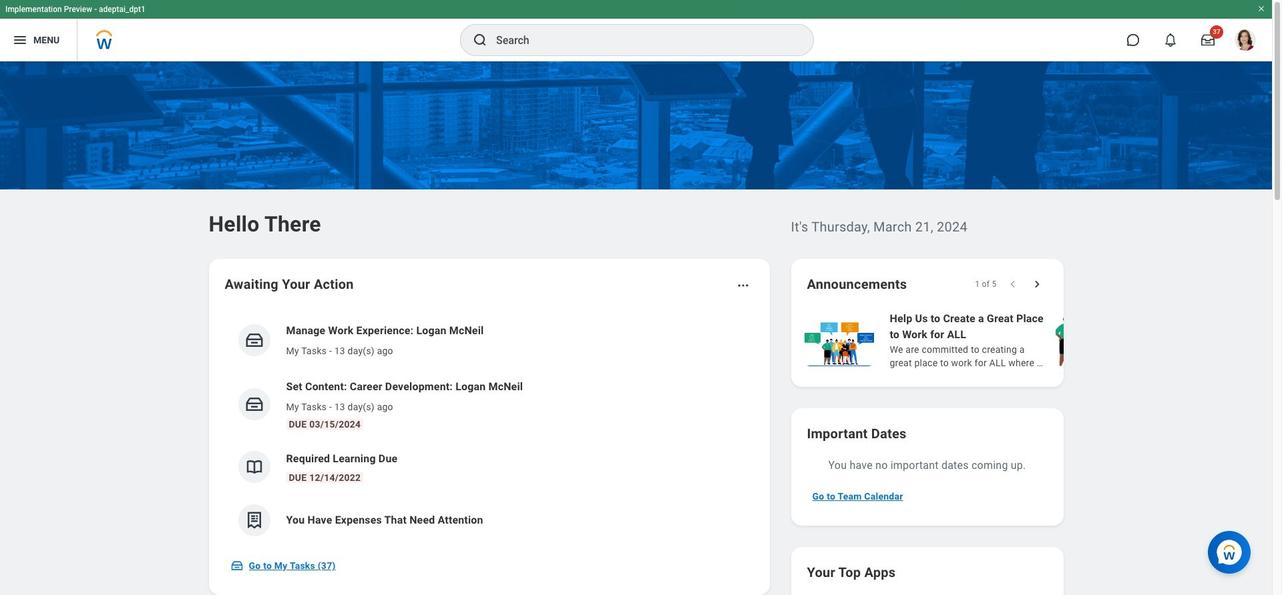 Task type: describe. For each thing, give the bounding box(es) containing it.
justify image
[[12, 32, 28, 48]]

0 horizontal spatial list
[[225, 313, 754, 548]]

chevron left small image
[[1006, 278, 1019, 291]]

dashboard expenses image
[[244, 511, 264, 531]]

book open image
[[244, 457, 264, 477]]

search image
[[472, 32, 488, 48]]

profile logan mcneil image
[[1235, 29, 1256, 53]]

0 horizontal spatial inbox image
[[230, 560, 243, 573]]

notifications large image
[[1164, 33, 1177, 47]]

inbox image
[[244, 331, 264, 351]]



Task type: locate. For each thing, give the bounding box(es) containing it.
main content
[[0, 61, 1282, 596]]

1 vertical spatial inbox image
[[230, 560, 243, 573]]

inbox large image
[[1201, 33, 1215, 47]]

status
[[975, 279, 997, 290]]

1 horizontal spatial list
[[802, 310, 1282, 371]]

list
[[802, 310, 1282, 371], [225, 313, 754, 548]]

Search Workday  search field
[[496, 25, 786, 55]]

0 vertical spatial inbox image
[[244, 395, 264, 415]]

chevron right small image
[[1030, 278, 1043, 291]]

1 horizontal spatial inbox image
[[244, 395, 264, 415]]

inbox image
[[244, 395, 264, 415], [230, 560, 243, 573]]

banner
[[0, 0, 1272, 61]]

close environment banner image
[[1257, 5, 1265, 13]]



Task type: vqa. For each thing, say whether or not it's contained in the screenshot.
Workday Assistant Region
no



